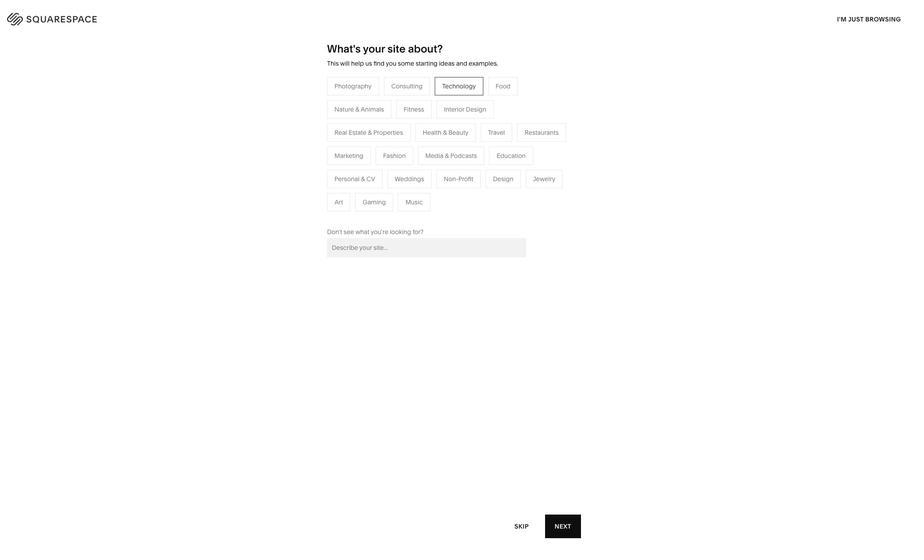 Task type: vqa. For each thing, say whether or not it's contained in the screenshot.
the Nature & Animals
yes



Task type: describe. For each thing, give the bounding box(es) containing it.
fitness inside 'option'
[[404, 105, 424, 113]]

don't see what you're looking for?
[[327, 228, 424, 236]]

community & non-profits link
[[261, 161, 343, 169]]

Nature & Animals radio
[[327, 100, 392, 119]]

i'm just browsing
[[837, 15, 901, 23]]

Media & Podcasts radio
[[418, 147, 484, 165]]

jewelry
[[533, 175, 555, 183]]

see
[[344, 228, 354, 236]]

& right community
[[296, 161, 300, 169]]

consulting
[[391, 82, 423, 90]]

nature & animals link
[[446, 135, 504, 143]]

this
[[327, 60, 339, 67]]

& inside option
[[356, 105, 360, 113]]

community & non-profits
[[261, 161, 334, 169]]

1 horizontal spatial real
[[353, 187, 366, 195]]

for?
[[413, 228, 424, 236]]

help
[[351, 60, 364, 67]]

fashion
[[383, 152, 406, 160]]

1 vertical spatial properties
[[392, 187, 422, 195]]

travel link
[[353, 122, 379, 130]]

next button
[[545, 515, 581, 539]]

0 horizontal spatial non-
[[302, 161, 316, 169]]

us
[[365, 60, 372, 67]]

Health & Beauty radio
[[415, 123, 476, 142]]

Travel radio
[[481, 123, 513, 142]]

real estate & properties inside real estate & properties radio
[[335, 129, 403, 137]]

Don't see what you're looking for? field
[[327, 238, 526, 257]]

fitness link
[[446, 148, 475, 156]]

personal & cv
[[335, 175, 375, 183]]

some
[[398, 60, 414, 67]]

home & decor
[[446, 122, 488, 130]]

& down the restaurants link
[[373, 148, 377, 156]]

you
[[386, 60, 397, 67]]

& up media & podcasts link
[[368, 129, 372, 137]]

bloom image
[[336, 299, 572, 550]]

1 vertical spatial fitness
[[446, 148, 466, 156]]

find
[[374, 60, 385, 67]]

health
[[423, 129, 442, 137]]

Gaming radio
[[355, 193, 393, 211]]

decor
[[470, 122, 488, 130]]

weddings link
[[353, 174, 392, 182]]

will
[[340, 60, 350, 67]]

0 horizontal spatial travel
[[353, 122, 370, 130]]

music
[[406, 198, 423, 206]]

and
[[456, 60, 467, 67]]

nature inside option
[[335, 105, 354, 113]]

1 horizontal spatial nature & animals
[[446, 135, 495, 143]]

& right health
[[443, 129, 447, 137]]

Real Estate & Properties radio
[[327, 123, 411, 142]]

media & podcasts link
[[353, 148, 414, 156]]

interior
[[444, 105, 465, 113]]

skip
[[515, 523, 529, 531]]

0 horizontal spatial media & podcasts
[[353, 148, 405, 156]]

events link
[[353, 161, 381, 169]]

home & decor link
[[446, 122, 497, 130]]

ideas
[[439, 60, 455, 67]]

starting
[[416, 60, 438, 67]]



Task type: locate. For each thing, give the bounding box(es) containing it.
non- inside non-profit radio
[[444, 175, 459, 183]]

estate down nature & animals option
[[349, 129, 366, 137]]

media & podcasts inside radio
[[425, 152, 477, 160]]

travel down nature & animals option
[[353, 122, 370, 130]]

i'm just browsing link
[[837, 7, 901, 31]]

restaurants inside radio
[[525, 129, 559, 137]]

Personal & CV radio
[[327, 170, 383, 188]]

community
[[261, 161, 295, 169]]

1 vertical spatial estate
[[367, 187, 385, 195]]

0 vertical spatial estate
[[349, 129, 366, 137]]

personal
[[335, 175, 360, 183]]

0 horizontal spatial design
[[466, 105, 486, 113]]

properties up music
[[392, 187, 422, 195]]

just
[[848, 15, 864, 23]]

Consulting radio
[[384, 77, 430, 95]]

0 horizontal spatial weddings
[[353, 174, 383, 182]]

0 horizontal spatial media
[[353, 148, 371, 156]]

what's your site about? this will help us find you some starting ideas and examples.
[[327, 42, 498, 67]]

1 horizontal spatial animals
[[472, 135, 495, 143]]

food
[[496, 82, 511, 90]]

real estate & properties
[[335, 129, 403, 137], [353, 187, 422, 195]]

profits
[[316, 161, 334, 169]]

nature down home
[[446, 135, 465, 143]]

0 vertical spatial animals
[[361, 105, 384, 113]]

real up marketing radio
[[335, 129, 347, 137]]

animals down decor
[[472, 135, 495, 143]]

media & podcasts down health & beauty radio
[[425, 152, 477, 160]]

media & podcasts down the restaurants link
[[353, 148, 405, 156]]

1 vertical spatial real estate & properties
[[353, 187, 422, 195]]

looking
[[390, 228, 411, 236]]

0 horizontal spatial restaurants
[[353, 135, 387, 143]]

what's
[[327, 42, 361, 55]]

events
[[353, 161, 373, 169]]

Interior Design radio
[[437, 100, 494, 119]]

non- down media & podcasts radio
[[444, 175, 459, 183]]

Restaurants radio
[[517, 123, 566, 142]]

0 vertical spatial fitness
[[404, 105, 424, 113]]

0 horizontal spatial animals
[[361, 105, 384, 113]]

Food radio
[[488, 77, 518, 95]]

1 horizontal spatial nature
[[446, 135, 465, 143]]

0 vertical spatial design
[[466, 105, 486, 113]]

restaurants
[[525, 129, 559, 137], [353, 135, 387, 143]]

0 horizontal spatial real
[[335, 129, 347, 137]]

travel
[[353, 122, 370, 130], [488, 129, 505, 137]]

fitness
[[404, 105, 424, 113], [446, 148, 466, 156]]

1 horizontal spatial estate
[[367, 187, 385, 195]]

profit
[[459, 175, 473, 183]]

podcasts
[[378, 148, 405, 156], [451, 152, 477, 160]]

Fitness radio
[[396, 100, 432, 119]]

media down health
[[425, 152, 444, 160]]

restaurants up education "option"
[[525, 129, 559, 137]]

non-
[[302, 161, 316, 169], [444, 175, 459, 183]]

animals inside option
[[361, 105, 384, 113]]

0 vertical spatial real
[[335, 129, 347, 137]]

beauty
[[449, 129, 468, 137]]

1 horizontal spatial design
[[493, 175, 513, 183]]

animals up travel link at left top
[[361, 105, 384, 113]]

0 horizontal spatial fitness
[[404, 105, 424, 113]]

&
[[356, 105, 360, 113], [465, 122, 469, 130], [368, 129, 372, 137], [443, 129, 447, 137], [467, 135, 471, 143], [373, 148, 377, 156], [445, 152, 449, 160], [296, 161, 300, 169], [361, 175, 365, 183], [387, 187, 391, 195]]

media
[[353, 148, 371, 156], [425, 152, 444, 160]]

weddings
[[353, 174, 383, 182], [395, 175, 424, 183]]

0 vertical spatial nature
[[335, 105, 354, 113]]

nature & animals inside option
[[335, 105, 384, 113]]

Technology radio
[[435, 77, 483, 95]]

1 horizontal spatial non-
[[444, 175, 459, 183]]

marketing
[[335, 152, 363, 160]]

browsing
[[866, 15, 901, 23]]

examples.
[[469, 60, 498, 67]]

Art radio
[[327, 193, 351, 211]]

restaurants down travel link at left top
[[353, 135, 387, 143]]

nature
[[335, 105, 354, 113], [446, 135, 465, 143]]

you're
[[371, 228, 388, 236]]

& down weddings "link"
[[387, 187, 391, 195]]

fitness down the consulting radio
[[404, 105, 424, 113]]

photography
[[335, 82, 372, 90]]

nature & animals down home & decor link
[[446, 135, 495, 143]]

home
[[446, 122, 463, 130]]

non-profit
[[444, 175, 473, 183]]

animals
[[361, 105, 384, 113], [472, 135, 495, 143]]

nature & animals up travel link at left top
[[335, 105, 384, 113]]

& left 'cv'
[[361, 175, 365, 183]]

site
[[388, 42, 406, 55]]

travel right decor
[[488, 129, 505, 137]]

real estate & properties up media & podcasts link
[[335, 129, 403, 137]]

Jewelry radio
[[526, 170, 563, 188]]

Fashion radio
[[376, 147, 413, 165]]

estate up gaming
[[367, 187, 385, 195]]

non- right community
[[302, 161, 316, 169]]

0 vertical spatial nature & animals
[[335, 105, 384, 113]]

art
[[335, 198, 343, 206]]

travel inside radio
[[488, 129, 505, 137]]

1 vertical spatial design
[[493, 175, 513, 183]]

1 horizontal spatial restaurants
[[525, 129, 559, 137]]

properties inside radio
[[373, 129, 403, 137]]

0 vertical spatial real estate & properties
[[335, 129, 403, 137]]

1 vertical spatial animals
[[472, 135, 495, 143]]

nature & animals
[[335, 105, 384, 113], [446, 135, 495, 143]]

& right home
[[465, 122, 469, 130]]

media & podcasts
[[353, 148, 405, 156], [425, 152, 477, 160]]

about?
[[408, 42, 443, 55]]

real down personal & cv
[[353, 187, 366, 195]]

1 horizontal spatial podcasts
[[451, 152, 477, 160]]

weddings inside radio
[[395, 175, 424, 183]]

next
[[555, 523, 571, 531]]

technology
[[442, 82, 476, 90]]

1 vertical spatial real
[[353, 187, 366, 195]]

estate
[[349, 129, 366, 137], [367, 187, 385, 195]]

i'm
[[837, 15, 847, 23]]

podcasts down the restaurants link
[[378, 148, 405, 156]]

real inside radio
[[335, 129, 347, 137]]

real estate & properties link
[[353, 187, 431, 195]]

Weddings radio
[[387, 170, 432, 188]]

1 horizontal spatial travel
[[488, 129, 505, 137]]

skip button
[[505, 515, 539, 539]]

properties up media & podcasts link
[[373, 129, 403, 137]]

0 vertical spatial non-
[[302, 161, 316, 169]]

1 vertical spatial non-
[[444, 175, 459, 183]]

media inside radio
[[425, 152, 444, 160]]

media up events
[[353, 148, 371, 156]]

podcasts inside radio
[[451, 152, 477, 160]]

& down home & decor
[[467, 135, 471, 143]]

design up decor
[[466, 105, 486, 113]]

& up travel link at left top
[[356, 105, 360, 113]]

cv
[[367, 175, 375, 183]]

what
[[356, 228, 369, 236]]

real
[[335, 129, 347, 137], [353, 187, 366, 195]]

Photography radio
[[327, 77, 379, 95]]

health & beauty
[[423, 129, 468, 137]]

nature down 'photography'
[[335, 105, 354, 113]]

gaming
[[363, 198, 386, 206]]

1 horizontal spatial media
[[425, 152, 444, 160]]

0 horizontal spatial estate
[[349, 129, 366, 137]]

squarespace logo image
[[18, 11, 115, 25]]

design down education "option"
[[493, 175, 513, 183]]

podcasts down nature & animals link
[[451, 152, 477, 160]]

design inside radio
[[466, 105, 486, 113]]

Education radio
[[489, 147, 533, 165]]

don't
[[327, 228, 342, 236]]

Design radio
[[486, 170, 521, 188]]

1 horizontal spatial weddings
[[395, 175, 424, 183]]

education
[[497, 152, 526, 160]]

1 vertical spatial nature & animals
[[446, 135, 495, 143]]

& down health & beauty radio
[[445, 152, 449, 160]]

properties
[[373, 129, 403, 137], [392, 187, 422, 195]]

1 horizontal spatial fitness
[[446, 148, 466, 156]]

0 horizontal spatial nature & animals
[[335, 105, 384, 113]]

0 vertical spatial properties
[[373, 129, 403, 137]]

0 horizontal spatial nature
[[335, 105, 354, 113]]

real estate & properties up gaming
[[353, 187, 422, 195]]

design inside 'option'
[[493, 175, 513, 183]]

Non-Profit radio
[[437, 170, 481, 188]]

Music radio
[[398, 193, 430, 211]]

weddings up the real estate & properties link
[[395, 175, 424, 183]]

your
[[363, 42, 385, 55]]

1 horizontal spatial media & podcasts
[[425, 152, 477, 160]]

restaurants link
[[353, 135, 396, 143]]

estate inside real estate & properties radio
[[349, 129, 366, 137]]

1 vertical spatial nature
[[446, 135, 465, 143]]

interior design
[[444, 105, 486, 113]]

fitness down "beauty"
[[446, 148, 466, 156]]

squarespace logo link
[[18, 11, 192, 25]]

0 horizontal spatial podcasts
[[378, 148, 405, 156]]

weddings down the events link
[[353, 174, 383, 182]]

design
[[466, 105, 486, 113], [493, 175, 513, 183]]

Marketing radio
[[327, 147, 371, 165]]



